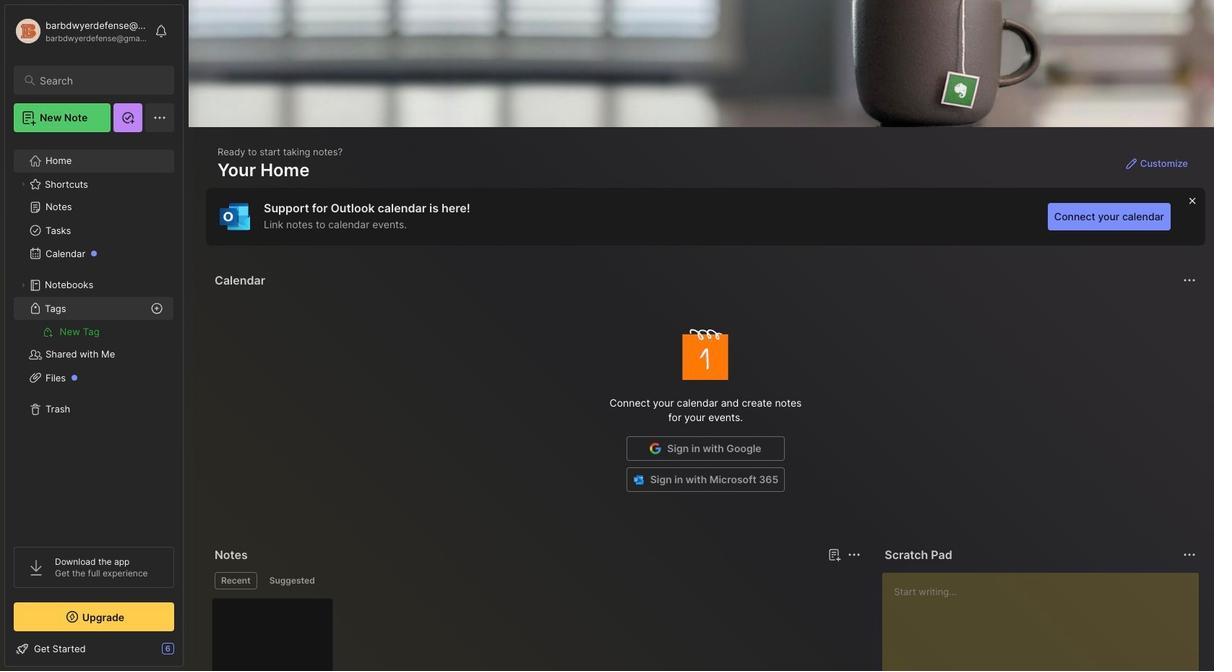Task type: vqa. For each thing, say whether or not it's contained in the screenshot.
the topmost More actions icon
yes



Task type: describe. For each thing, give the bounding box(es) containing it.
1 tab from the left
[[215, 573, 257, 590]]

Start writing… text field
[[895, 573, 1199, 672]]

main element
[[0, 0, 188, 672]]

2 tab from the left
[[263, 573, 322, 590]]

click to collapse image
[[183, 645, 193, 662]]

none search field inside main element
[[40, 72, 161, 89]]

Account field
[[14, 17, 147, 46]]



Task type: locate. For each thing, give the bounding box(es) containing it.
None search field
[[40, 72, 161, 89]]

0 horizontal spatial more actions image
[[846, 547, 863, 564]]

Search text field
[[40, 74, 161, 87]]

1 horizontal spatial tab
[[263, 573, 322, 590]]

1 horizontal spatial more actions image
[[1181, 547, 1199, 564]]

More actions field
[[1180, 270, 1200, 291], [845, 545, 865, 565], [1180, 545, 1200, 565]]

tab list
[[215, 573, 859, 590]]

expand notebooks image
[[19, 281, 27, 290]]

more actions image
[[1181, 272, 1199, 289]]

1 more actions image from the left
[[846, 547, 863, 564]]

more actions image
[[846, 547, 863, 564], [1181, 547, 1199, 564]]

0 horizontal spatial tab
[[215, 573, 257, 590]]

tab
[[215, 573, 257, 590], [263, 573, 322, 590]]

group inside tree
[[14, 320, 174, 343]]

Help and Learning task checklist field
[[5, 638, 183, 661]]

tree inside main element
[[5, 141, 183, 534]]

tree
[[5, 141, 183, 534]]

group
[[14, 320, 174, 343]]

2 more actions image from the left
[[1181, 547, 1199, 564]]



